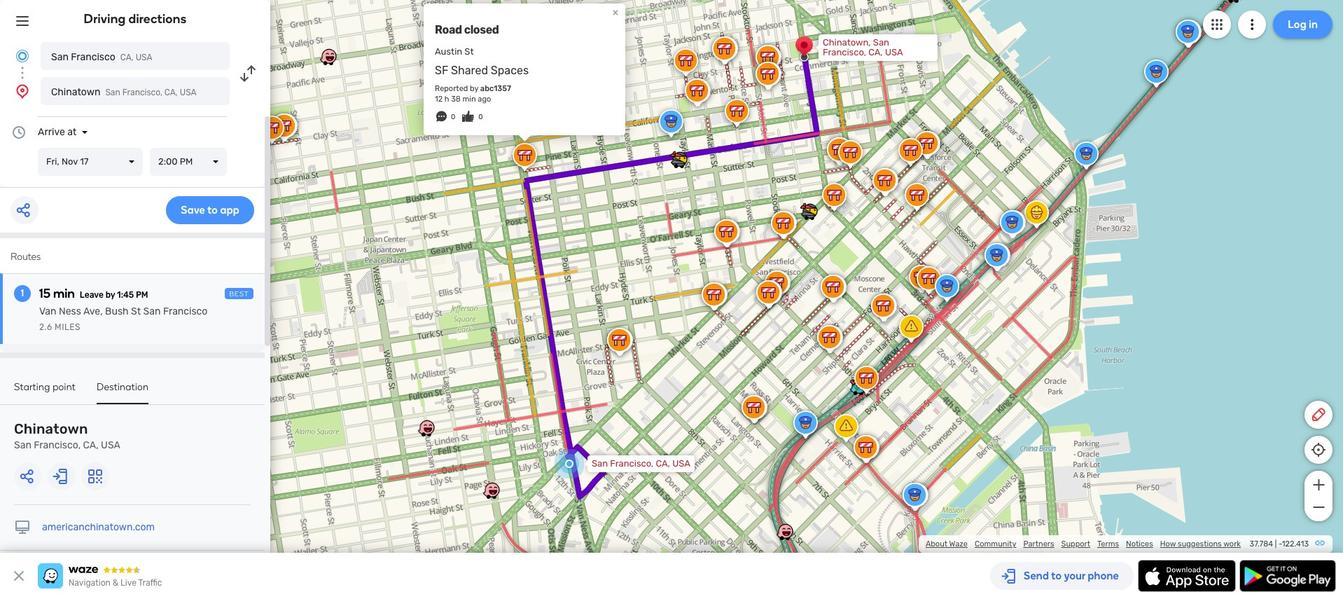 Task type: describe. For each thing, give the bounding box(es) containing it.
sf
[[435, 64, 448, 77]]

zoom out image
[[1311, 499, 1328, 516]]

destination button
[[97, 381, 149, 404]]

point
[[53, 381, 76, 393]]

computer image
[[14, 519, 31, 536]]

x image
[[11, 568, 27, 584]]

francisco inside van ness ave, bush st san francisco 2.6 miles
[[163, 306, 208, 317]]

about waze link
[[926, 540, 968, 549]]

starting
[[14, 381, 50, 393]]

suggestions
[[1179, 540, 1223, 549]]

pm inside list box
[[180, 156, 193, 167]]

0 vertical spatial chinatown
[[51, 86, 100, 98]]

38
[[451, 95, 461, 104]]

0 vertical spatial francisco
[[71, 51, 115, 63]]

traffic
[[138, 578, 162, 588]]

fri,
[[46, 156, 59, 167]]

starting point
[[14, 381, 76, 393]]

pencil image
[[1311, 406, 1328, 423]]

location image
[[14, 83, 31, 99]]

americanchinatown.com
[[42, 521, 155, 533]]

37.784
[[1250, 540, 1274, 549]]

navigation
[[69, 578, 111, 588]]

37.784 | -122.413
[[1250, 540, 1310, 549]]

sf shared spaces reported by abc1357 12 h 38 min ago
[[435, 64, 532, 104]]

ness
[[59, 306, 81, 317]]

community
[[975, 540, 1017, 549]]

usa inside chinatown, san francisco, ca, usa
[[886, 47, 904, 57]]

partners link
[[1024, 540, 1055, 549]]

san inside van ness ave, bush st san francisco 2.6 miles
[[143, 306, 161, 317]]

closed
[[464, 23, 499, 36]]

notices
[[1127, 540, 1154, 549]]

bush
[[105, 306, 129, 317]]

fri, nov 17 list box
[[38, 148, 143, 176]]

terms
[[1098, 540, 1120, 549]]

ago
[[478, 95, 491, 104]]

road
[[435, 23, 462, 36]]

1
[[21, 287, 24, 299]]

2.6
[[39, 322, 52, 332]]

directions
[[129, 11, 187, 27]]

0 vertical spatial st
[[465, 46, 474, 57]]

pm inside 15 min leave by 1:45 pm
[[136, 290, 148, 300]]

destination
[[97, 381, 149, 393]]

min inside sf shared spaces reported by abc1357 12 h 38 min ago
[[463, 95, 476, 104]]

current location image
[[14, 48, 31, 64]]

miles
[[55, 322, 81, 332]]

122.413
[[1283, 540, 1310, 549]]

0 vertical spatial chinatown san francisco, ca, usa
[[51, 86, 197, 98]]

shared
[[451, 64, 488, 77]]

routes
[[11, 251, 41, 263]]

partners
[[1024, 540, 1055, 549]]

starting point button
[[14, 381, 76, 403]]

live
[[121, 578, 137, 588]]

15 min leave by 1:45 pm
[[39, 286, 148, 301]]

zoom in image
[[1311, 476, 1328, 493]]

link image
[[1315, 537, 1326, 549]]



Task type: vqa. For each thing, say whether or not it's contained in the screenshot.
Francisco within the Van Ness Ave, Bush St San Francisco 2.6 miles
yes



Task type: locate. For each thing, give the bounding box(es) containing it.
st up shared
[[465, 46, 474, 57]]

austin st
[[435, 46, 474, 57]]

0 horizontal spatial 0
[[451, 113, 456, 121]]

pm right 2:00
[[180, 156, 193, 167]]

1 horizontal spatial by
[[470, 84, 479, 93]]

h
[[445, 95, 450, 104]]

chinatown san francisco, ca, usa
[[51, 86, 197, 98], [14, 420, 120, 451]]

francisco,
[[823, 47, 867, 57], [122, 88, 163, 97], [34, 439, 81, 451], [611, 458, 654, 469]]

by inside sf shared spaces reported by abc1357 12 h 38 min ago
[[470, 84, 479, 93]]

van
[[39, 306, 56, 317]]

waze
[[950, 540, 968, 549]]

clock image
[[11, 124, 27, 141]]

1 vertical spatial by
[[106, 290, 115, 300]]

1 0 from the left
[[451, 113, 456, 121]]

0
[[451, 113, 456, 121], [479, 113, 483, 121]]

chinatown,
[[823, 37, 871, 48]]

san francisco ca, usa
[[51, 51, 152, 63]]

chinatown up at
[[51, 86, 100, 98]]

notices link
[[1127, 540, 1154, 549]]

driving directions
[[84, 11, 187, 27]]

1 vertical spatial min
[[53, 286, 75, 301]]

st inside van ness ave, bush st san francisco 2.6 miles
[[131, 306, 141, 317]]

driving
[[84, 11, 126, 27]]

0 vertical spatial min
[[463, 95, 476, 104]]

0 horizontal spatial francisco
[[71, 51, 115, 63]]

about waze community partners support terms notices how suggestions work
[[926, 540, 1242, 549]]

francisco right bush
[[163, 306, 208, 317]]

fri, nov 17
[[46, 156, 89, 167]]

× link
[[610, 5, 622, 19]]

chinatown down starting point button
[[14, 420, 88, 437]]

san inside chinatown, san francisco, ca, usa
[[874, 37, 890, 48]]

2:00
[[158, 156, 178, 167]]

about
[[926, 540, 948, 549]]

0 vertical spatial pm
[[180, 156, 193, 167]]

francisco, inside chinatown, san francisco, ca, usa
[[823, 47, 867, 57]]

17
[[80, 156, 89, 167]]

san
[[874, 37, 890, 48], [51, 51, 69, 63], [105, 88, 120, 97], [143, 306, 161, 317], [14, 439, 31, 451], [592, 458, 608, 469]]

0 horizontal spatial pm
[[136, 290, 148, 300]]

community link
[[975, 540, 1017, 549]]

15
[[39, 286, 51, 301]]

leave
[[80, 290, 104, 300]]

0 vertical spatial by
[[470, 84, 479, 93]]

support
[[1062, 540, 1091, 549]]

1 horizontal spatial francisco
[[163, 306, 208, 317]]

|
[[1276, 540, 1278, 549]]

francisco down driving
[[71, 51, 115, 63]]

americanchinatown.com link
[[42, 521, 155, 533]]

0 down the 38
[[451, 113, 456, 121]]

1 vertical spatial pm
[[136, 290, 148, 300]]

reported
[[435, 84, 468, 93]]

1 horizontal spatial 0
[[479, 113, 483, 121]]

usa
[[886, 47, 904, 57], [136, 53, 152, 62], [180, 88, 197, 97], [101, 439, 120, 451], [673, 458, 691, 469]]

by left 1:45
[[106, 290, 115, 300]]

chinatown san francisco, ca, usa down the point
[[14, 420, 120, 451]]

0 horizontal spatial st
[[131, 306, 141, 317]]

min right the 38
[[463, 95, 476, 104]]

abc1357
[[481, 84, 511, 93]]

ave,
[[83, 306, 103, 317]]

1 vertical spatial francisco
[[163, 306, 208, 317]]

arrive at
[[38, 126, 77, 138]]

ca, inside 'san francisco ca, usa'
[[120, 53, 134, 62]]

spaces
[[491, 64, 529, 77]]

min
[[463, 95, 476, 104], [53, 286, 75, 301]]

at
[[67, 126, 77, 138]]

&
[[113, 578, 119, 588]]

austin
[[435, 46, 463, 57]]

chinatown
[[51, 86, 100, 98], [14, 420, 88, 437]]

1:45
[[117, 290, 134, 300]]

1 horizontal spatial st
[[465, 46, 474, 57]]

1 vertical spatial chinatown
[[14, 420, 88, 437]]

arrive
[[38, 126, 65, 138]]

st
[[465, 46, 474, 57], [131, 306, 141, 317]]

best
[[229, 290, 249, 298]]

chinatown, san francisco, ca, usa
[[823, 37, 904, 57]]

work
[[1224, 540, 1242, 549]]

nov
[[62, 156, 78, 167]]

usa inside 'san francisco ca, usa'
[[136, 53, 152, 62]]

st right bush
[[131, 306, 141, 317]]

min up ness
[[53, 286, 75, 301]]

2:00 pm
[[158, 156, 193, 167]]

1 vertical spatial st
[[131, 306, 141, 317]]

2:00 pm list box
[[150, 148, 227, 176]]

chinatown san francisco, ca, usa down 'san francisco ca, usa'
[[51, 86, 197, 98]]

by inside 15 min leave by 1:45 pm
[[106, 290, 115, 300]]

-
[[1279, 540, 1283, 549]]

0 horizontal spatial min
[[53, 286, 75, 301]]

ca, inside chinatown, san francisco, ca, usa
[[869, 47, 883, 57]]

van ness ave, bush st san francisco 2.6 miles
[[39, 306, 208, 332]]

road closed
[[435, 23, 499, 36]]

12
[[435, 95, 443, 104]]

pm right 1:45
[[136, 290, 148, 300]]

1 vertical spatial chinatown san francisco, ca, usa
[[14, 420, 120, 451]]

0 horizontal spatial by
[[106, 290, 115, 300]]

×
[[613, 5, 619, 19]]

how
[[1161, 540, 1177, 549]]

ca,
[[869, 47, 883, 57], [120, 53, 134, 62], [165, 88, 178, 97], [83, 439, 99, 451], [656, 458, 671, 469]]

how suggestions work link
[[1161, 540, 1242, 549]]

terms link
[[1098, 540, 1120, 549]]

francisco
[[71, 51, 115, 63], [163, 306, 208, 317]]

2 0 from the left
[[479, 113, 483, 121]]

by
[[470, 84, 479, 93], [106, 290, 115, 300]]

1 horizontal spatial min
[[463, 95, 476, 104]]

pm
[[180, 156, 193, 167], [136, 290, 148, 300]]

0 down "ago"
[[479, 113, 483, 121]]

by up "ago"
[[470, 84, 479, 93]]

san francisco, ca, usa
[[592, 458, 691, 469]]

support link
[[1062, 540, 1091, 549]]

1 horizontal spatial pm
[[180, 156, 193, 167]]

navigation & live traffic
[[69, 578, 162, 588]]



